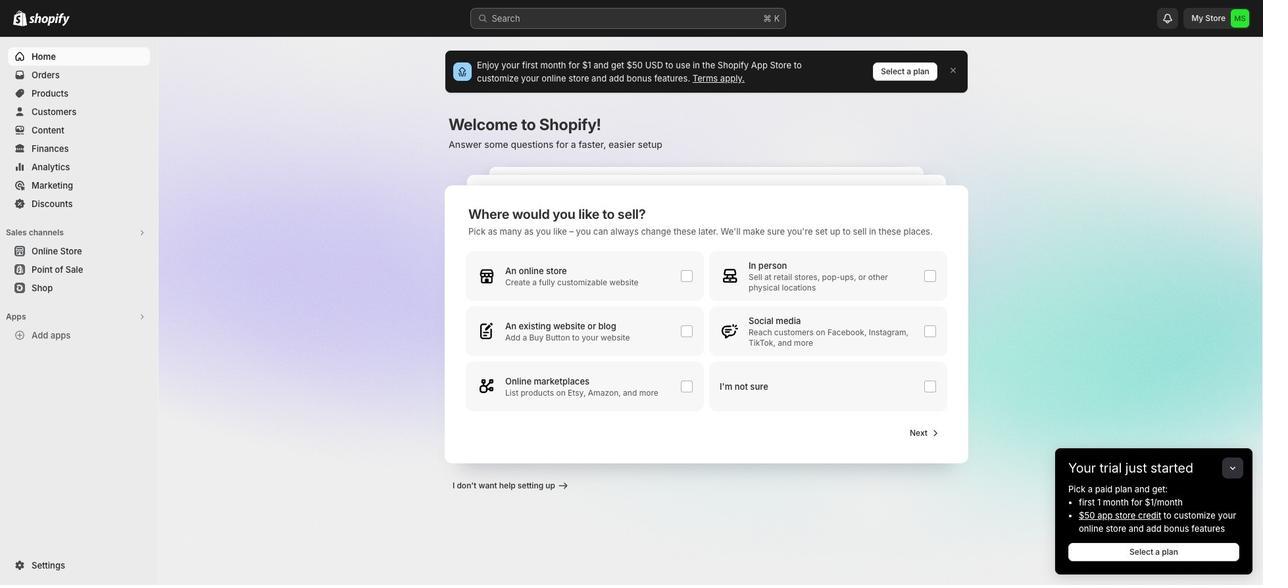 Task type: vqa. For each thing, say whether or not it's contained in the screenshot.
dialog
no



Task type: locate. For each thing, give the bounding box(es) containing it.
shopify image
[[13, 11, 27, 26]]



Task type: describe. For each thing, give the bounding box(es) containing it.
shopify image
[[29, 13, 70, 26]]

my store image
[[1231, 9, 1250, 28]]



